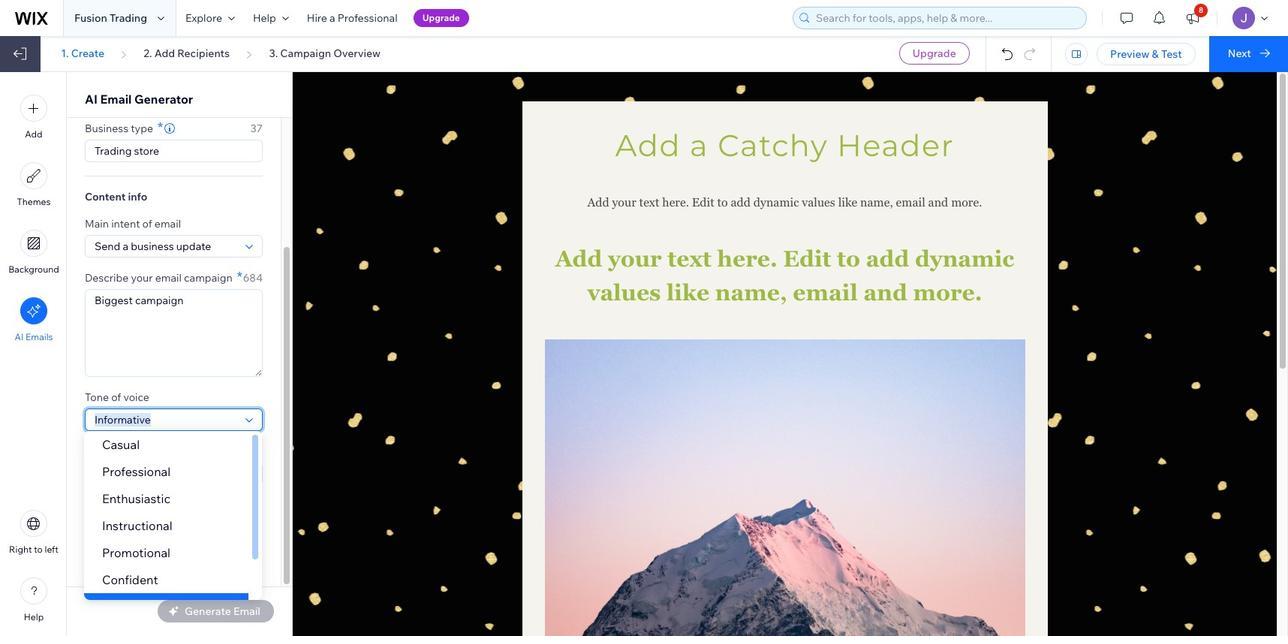 Task type: describe. For each thing, give the bounding box(es) containing it.
generated
[[169, 523, 213, 535]]

trading
[[110, 11, 147, 25]]

to inside . wix is not liable for the results generated by open ai or the images sourced from unsplash, so please verify in advance your right to use the content.
[[230, 546, 238, 557]]

right
[[208, 546, 228, 557]]

test
[[1162, 47, 1183, 61]]

1 horizontal spatial edit
[[784, 246, 832, 272]]

explore
[[186, 11, 222, 25]]

1 horizontal spatial dynamic
[[915, 246, 1015, 272]]

next button
[[1210, 36, 1289, 72]]

unsplash,
[[202, 535, 243, 546]]

1 vertical spatial and
[[864, 279, 908, 306]]

ai up business
[[85, 92, 98, 107]]

length
[[114, 445, 146, 458]]

1 horizontal spatial professional
[[338, 11, 398, 25]]

ai email generator
[[85, 92, 193, 107]]

by
[[215, 523, 225, 535]]

informative option
[[84, 593, 249, 620]]

unsplash terms link
[[139, 510, 205, 523]]

promotional
[[102, 545, 171, 560]]

1 vertical spatial help
[[24, 611, 44, 623]]

so
[[245, 535, 255, 546]]

is
[[226, 511, 233, 522]]

email length
[[85, 445, 146, 458]]

list box containing casual
[[84, 431, 262, 620]]

agree
[[164, 499, 188, 510]]

background
[[8, 264, 59, 275]]

open inside . wix is not liable for the results generated by open ai or the images sourced from unsplash, so please verify in advance your right to use the content.
[[227, 523, 251, 535]]

instructional
[[102, 518, 173, 533]]

fusion
[[74, 11, 107, 25]]

left
[[45, 544, 59, 555]]

to inside button
[[34, 544, 43, 555]]

1 vertical spatial add
[[866, 246, 910, 272]]

informative
[[102, 599, 166, 614]]

campaign
[[280, 47, 331, 60]]

1 vertical spatial professional
[[102, 464, 171, 479]]

overview
[[334, 47, 381, 60]]

fusion trading
[[74, 11, 147, 25]]

add inside button
[[25, 128, 43, 140]]

1. create link
[[61, 47, 104, 60]]

0 vertical spatial and
[[929, 195, 949, 210]]

0 horizontal spatial add
[[731, 195, 751, 210]]

in
[[140, 546, 148, 557]]

by
[[85, 499, 96, 510]]

0 vertical spatial here.
[[663, 195, 689, 210]]

wix
[[209, 511, 224, 522]]

add a catchy header
[[616, 127, 955, 164]]

main intent of email
[[85, 217, 181, 231]]

right to left
[[9, 544, 59, 555]]

.
[[205, 511, 207, 522]]

0 vertical spatial add your text here. edit to add dynamic values like name, email and more.
[[588, 195, 983, 210]]

Search for tools, apps, help & more... field
[[812, 8, 1082, 29]]

0 vertical spatial more.
[[952, 195, 983, 210]]

background button
[[8, 230, 59, 275]]

Describe your email campaign text field
[[86, 290, 262, 376]]

sourced
[[144, 535, 178, 546]]

ai inside . wix is not liable for the results generated by open ai or the images sourced from unsplash, so please verify in advance your right to use the content.
[[253, 523, 262, 535]]

Business type field
[[90, 140, 258, 161]]

ai inside by continuing, you agree to both the open ai and unsplash terms
[[111, 511, 119, 522]]

your inside describe your email campaign * 684
[[131, 271, 153, 285]]

2. add recipients link
[[144, 47, 230, 60]]

voice
[[123, 391, 149, 404]]

684
[[243, 271, 263, 285]]

themes button
[[17, 162, 51, 207]]

0 vertical spatial email
[[100, 92, 132, 107]]

ai emails button
[[15, 297, 53, 342]]

ai emails
[[15, 331, 53, 342]]

describe
[[85, 271, 129, 285]]

0 vertical spatial name,
[[861, 195, 893, 210]]

0 horizontal spatial like
[[667, 279, 710, 306]]

0 vertical spatial upgrade
[[423, 12, 460, 23]]

1 vertical spatial email
[[85, 445, 112, 458]]

hire a professional
[[307, 11, 398, 25]]

1 horizontal spatial help button
[[244, 0, 298, 36]]

casual
[[102, 437, 140, 452]]

1 vertical spatial add your text here. edit to add dynamic values like name, email and more.
[[556, 246, 1020, 306]]

open ai link
[[85, 510, 119, 523]]

1 horizontal spatial upgrade button
[[900, 42, 970, 65]]

emails
[[26, 331, 53, 342]]

a for professional
[[330, 11, 335, 25]]

preview & test button
[[1097, 43, 1196, 65]]

generator
[[134, 92, 193, 107]]

1. create
[[61, 47, 104, 60]]

37
[[250, 122, 263, 135]]

images
[[112, 535, 142, 546]]

business type *
[[85, 119, 163, 136]]

8 button
[[1177, 0, 1210, 36]]

1 vertical spatial upgrade
[[913, 47, 957, 60]]

0 vertical spatial of
[[142, 217, 152, 231]]

&
[[1152, 47, 1159, 61]]

themes
[[17, 196, 51, 207]]

tone of voice
[[85, 391, 149, 404]]

you
[[147, 499, 162, 510]]

hire a professional link
[[298, 0, 407, 36]]



Task type: locate. For each thing, give the bounding box(es) containing it.
ai up "for"
[[111, 511, 119, 522]]

1 horizontal spatial help
[[253, 11, 276, 25]]

values inside add your text here. edit to add dynamic values like name, email and more.
[[588, 279, 661, 306]]

professional
[[338, 11, 398, 25], [102, 464, 171, 479]]

0 horizontal spatial professional
[[102, 464, 171, 479]]

8
[[1199, 5, 1204, 15]]

text inside add your text here. edit to add dynamic values like name, email and more.
[[668, 246, 712, 272]]

None field
[[90, 236, 241, 257], [90, 409, 241, 430], [90, 463, 241, 484], [90, 236, 241, 257], [90, 409, 241, 430], [90, 463, 241, 484]]

help button down right to left at left
[[20, 578, 47, 623]]

email up business type * at the left top
[[100, 92, 132, 107]]

like
[[839, 195, 858, 210], [667, 279, 710, 306]]

content info
[[85, 190, 147, 204]]

0 horizontal spatial a
[[330, 11, 335, 25]]

advance
[[150, 546, 185, 557]]

continuing,
[[98, 499, 145, 510]]

verify
[[114, 546, 138, 557]]

0 horizontal spatial dynamic
[[754, 195, 799, 210]]

confident
[[102, 572, 158, 587]]

0 vertical spatial text
[[640, 195, 660, 210]]

and inside by continuing, you agree to both the open ai and unsplash terms
[[121, 511, 137, 522]]

campaign
[[184, 271, 233, 285]]

your inside . wix is not liable for the results generated by open ai or the images sourced from unsplash, so please verify in advance your right to use the content.
[[187, 546, 206, 557]]

use
[[240, 546, 255, 557]]

info
[[128, 190, 147, 204]]

0 horizontal spatial of
[[111, 391, 121, 404]]

1 horizontal spatial text
[[668, 246, 712, 272]]

the up is
[[223, 499, 237, 510]]

here. inside add your text here. edit to add dynamic values like name, email and more.
[[718, 246, 778, 272]]

of right intent
[[142, 217, 152, 231]]

0 horizontal spatial and
[[121, 511, 137, 522]]

terms
[[180, 511, 205, 522]]

your inside add your text here. edit to add dynamic values like name, email and more.
[[608, 246, 662, 272]]

help button
[[244, 0, 298, 36], [20, 578, 47, 623]]

preview & test
[[1111, 47, 1183, 61]]

dynamic
[[754, 195, 799, 210], [915, 246, 1015, 272]]

3. campaign overview
[[269, 47, 381, 60]]

open down not
[[227, 523, 251, 535]]

0 vertical spatial help
[[253, 11, 276, 25]]

open inside by continuing, you agree to both the open ai and unsplash terms
[[85, 511, 108, 522]]

1 vertical spatial upgrade button
[[900, 42, 970, 65]]

help
[[253, 11, 276, 25], [24, 611, 44, 623]]

0 horizontal spatial here.
[[663, 195, 689, 210]]

help up 3.
[[253, 11, 276, 25]]

email left length
[[85, 445, 112, 458]]

text
[[640, 195, 660, 210], [668, 246, 712, 272]]

0 horizontal spatial help button
[[20, 578, 47, 623]]

the inside by continuing, you agree to both the open ai and unsplash terms
[[223, 499, 237, 510]]

3. campaign overview link
[[269, 47, 381, 60]]

unsplash
[[139, 511, 178, 522]]

2. add recipients
[[144, 47, 230, 60]]

to inside by continuing, you agree to both the open ai and unsplash terms
[[190, 499, 199, 510]]

by continuing, you agree to both the open ai and unsplash terms
[[85, 499, 237, 522]]

0 horizontal spatial upgrade
[[423, 12, 460, 23]]

0 horizontal spatial values
[[588, 279, 661, 306]]

business
[[85, 122, 129, 135]]

0 horizontal spatial help
[[24, 611, 44, 623]]

1 vertical spatial a
[[690, 127, 709, 164]]

both
[[201, 499, 221, 510]]

a right the hire
[[330, 11, 335, 25]]

* left 684
[[237, 268, 243, 285]]

the right or
[[96, 535, 110, 546]]

*
[[158, 119, 163, 136], [237, 268, 243, 285]]

name,
[[861, 195, 893, 210], [715, 279, 788, 306]]

content
[[85, 190, 126, 204]]

1 horizontal spatial like
[[839, 195, 858, 210]]

0 vertical spatial help button
[[244, 0, 298, 36]]

1 vertical spatial edit
[[784, 246, 832, 272]]

0 vertical spatial professional
[[338, 11, 398, 25]]

for
[[109, 523, 121, 535]]

0 horizontal spatial text
[[640, 195, 660, 210]]

to inside add your text here. edit to add dynamic values like name, email and more.
[[837, 246, 861, 272]]

1 vertical spatial like
[[667, 279, 710, 306]]

. wix is not liable for the results generated by open ai or the images sourced from unsplash, so please verify in advance your right to use the content.
[[85, 511, 262, 568]]

hire
[[307, 11, 327, 25]]

1 horizontal spatial add
[[866, 246, 910, 272]]

0 vertical spatial edit
[[692, 195, 715, 210]]

list box
[[84, 431, 262, 620]]

or
[[85, 535, 94, 546]]

help down right to left at left
[[24, 611, 44, 623]]

add
[[731, 195, 751, 210], [866, 246, 910, 272]]

add
[[155, 47, 175, 60], [616, 127, 681, 164], [25, 128, 43, 140], [588, 195, 610, 210], [556, 246, 603, 272]]

1 vertical spatial help button
[[20, 578, 47, 623]]

describe your email campaign * 684
[[85, 268, 263, 285]]

1 horizontal spatial *
[[237, 268, 243, 285]]

1.
[[61, 47, 69, 60]]

recipients
[[178, 47, 230, 60]]

0 horizontal spatial upgrade button
[[414, 9, 469, 27]]

2.
[[144, 47, 152, 60]]

create
[[71, 47, 104, 60]]

add button
[[20, 95, 47, 140]]

ai left emails
[[15, 331, 24, 342]]

0 vertical spatial a
[[330, 11, 335, 25]]

liable
[[85, 523, 107, 535]]

1 vertical spatial dynamic
[[915, 246, 1015, 272]]

intent
[[111, 217, 140, 231]]

enthusiastic
[[102, 491, 170, 506]]

0 horizontal spatial *
[[158, 119, 163, 136]]

to
[[718, 195, 728, 210], [837, 246, 861, 272], [190, 499, 199, 510], [34, 544, 43, 555], [230, 546, 238, 557]]

0 vertical spatial open
[[85, 511, 108, 522]]

1 horizontal spatial values
[[802, 195, 836, 210]]

1 vertical spatial more.
[[914, 279, 983, 306]]

of
[[142, 217, 152, 231], [111, 391, 121, 404]]

content.
[[101, 557, 136, 568]]

0 horizontal spatial name,
[[715, 279, 788, 306]]

1 vertical spatial of
[[111, 391, 121, 404]]

0 vertical spatial upgrade button
[[414, 9, 469, 27]]

preview
[[1111, 47, 1150, 61]]

1 vertical spatial values
[[588, 279, 661, 306]]

1 horizontal spatial name,
[[861, 195, 893, 210]]

a for catchy
[[690, 127, 709, 164]]

header
[[837, 127, 955, 164]]

1 horizontal spatial and
[[864, 279, 908, 306]]

here.
[[663, 195, 689, 210], [718, 246, 778, 272]]

0 horizontal spatial open
[[85, 511, 108, 522]]

more.
[[952, 195, 983, 210], [914, 279, 983, 306]]

professional down length
[[102, 464, 171, 479]]

1 horizontal spatial of
[[142, 217, 152, 231]]

upgrade
[[423, 12, 460, 23], [913, 47, 957, 60]]

email inside describe your email campaign * 684
[[155, 271, 182, 285]]

next
[[1228, 47, 1252, 60]]

edit
[[692, 195, 715, 210], [784, 246, 832, 272]]

open up liable
[[85, 511, 108, 522]]

email
[[100, 92, 132, 107], [85, 445, 112, 458]]

2 horizontal spatial and
[[929, 195, 949, 210]]

the right "for"
[[123, 523, 137, 535]]

main
[[85, 217, 109, 231]]

1 horizontal spatial upgrade
[[913, 47, 957, 60]]

0 vertical spatial *
[[158, 119, 163, 136]]

* right type
[[158, 119, 163, 136]]

the down or
[[85, 557, 99, 568]]

results
[[139, 523, 167, 535]]

ai inside button
[[15, 331, 24, 342]]

0 horizontal spatial edit
[[692, 195, 715, 210]]

tone
[[85, 391, 109, 404]]

1 horizontal spatial a
[[690, 127, 709, 164]]

catchy
[[718, 127, 828, 164]]

professional up the overview
[[338, 11, 398, 25]]

3.
[[269, 47, 278, 60]]

of right tone
[[111, 391, 121, 404]]

0 vertical spatial dynamic
[[754, 195, 799, 210]]

and
[[929, 195, 949, 210], [864, 279, 908, 306], [121, 511, 137, 522]]

1 vertical spatial text
[[668, 246, 712, 272]]

right to left button
[[9, 510, 59, 555]]

1 horizontal spatial open
[[227, 523, 251, 535]]

ai up use
[[253, 523, 262, 535]]

right
[[9, 544, 32, 555]]

1 vertical spatial *
[[237, 268, 243, 285]]

0 vertical spatial like
[[839, 195, 858, 210]]

a left catchy
[[690, 127, 709, 164]]

the
[[223, 499, 237, 510], [123, 523, 137, 535], [96, 535, 110, 546], [85, 557, 99, 568]]

1 vertical spatial here.
[[718, 246, 778, 272]]

a
[[330, 11, 335, 25], [690, 127, 709, 164]]

please
[[85, 546, 112, 557]]

open
[[85, 511, 108, 522], [227, 523, 251, 535]]

not
[[235, 511, 249, 522]]

2 vertical spatial and
[[121, 511, 137, 522]]

1 vertical spatial name,
[[715, 279, 788, 306]]

1 vertical spatial open
[[227, 523, 251, 535]]

1 horizontal spatial here.
[[718, 246, 778, 272]]

type
[[131, 122, 153, 135]]

0 vertical spatial add
[[731, 195, 751, 210]]

help button up 3.
[[244, 0, 298, 36]]

0 vertical spatial values
[[802, 195, 836, 210]]



Task type: vqa. For each thing, say whether or not it's contained in the screenshot.
Back
no



